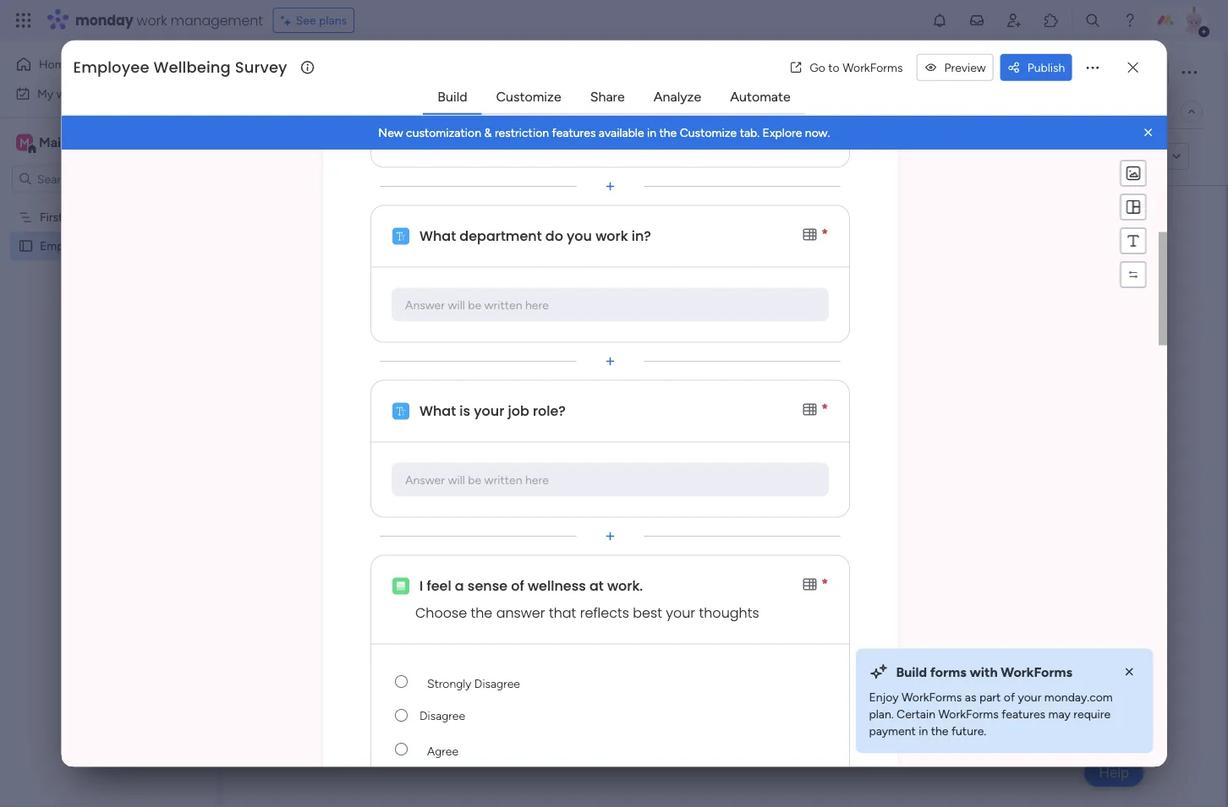 Task type: locate. For each thing, give the bounding box(es) containing it.
/ left 1
[[1149, 66, 1154, 80]]

employee well-being survey
[[257, 54, 632, 91], [40, 239, 188, 253]]

here down role?
[[525, 473, 548, 487]]

3 component__icon image from the top
[[392, 578, 409, 595]]

well- up customization
[[395, 54, 462, 91]]

1 vertical spatial add new question image
[[601, 353, 618, 370]]

answer
[[496, 604, 545, 623]]

list box
[[0, 200, 216, 489]]

tab list
[[423, 81, 805, 115]]

automate link
[[717, 82, 804, 112]]

1 vertical spatial in
[[919, 725, 928, 739]]

your right is
[[473, 402, 504, 421]]

0 horizontal spatial being
[[121, 239, 151, 253]]

of inside enjoy workforms as part of your monday.com plan. certain workforms features may require payment in the future.
[[1004, 691, 1015, 705]]

1 vertical spatial written
[[484, 473, 522, 487]]

of up answer
[[511, 577, 524, 596]]

0 horizontal spatial build
[[438, 89, 467, 105]]

edit form
[[263, 150, 312, 164]]

1 written from the top
[[484, 298, 522, 312]]

customize up restriction
[[496, 89, 561, 105]]

workforms up future.
[[938, 708, 999, 722]]

0 vertical spatial being
[[462, 54, 538, 91]]

invite / 1 button
[[1085, 59, 1169, 86]]

written
[[484, 298, 522, 312], [484, 473, 522, 487]]

0 horizontal spatial /
[[1132, 104, 1137, 119]]

1 vertical spatial answer
[[405, 473, 444, 487]]

1 vertical spatial by
[[668, 325, 692, 354]]

2 vertical spatial add new question image
[[601, 528, 618, 545]]

* for at
[[821, 576, 828, 591]]

1 vertical spatial work
[[56, 86, 82, 101]]

employee down first board
[[40, 239, 92, 253]]

0 vertical spatial will
[[447, 298, 465, 312]]

certain
[[897, 708, 935, 722]]

2 horizontal spatial the
[[931, 725, 949, 739]]

2 answer from the top
[[405, 473, 444, 487]]

in inside banner banner
[[647, 125, 656, 140]]

0 horizontal spatial features
[[552, 125, 595, 140]]

collapse board header image
[[1185, 105, 1199, 118]]

here
[[525, 298, 548, 312], [525, 473, 548, 487]]

0 vertical spatial component__icon image
[[392, 228, 409, 245]]

1 vertical spatial of
[[1004, 691, 1015, 705]]

0 vertical spatial answer will be written here
[[405, 298, 548, 312]]

1 vertical spatial what
[[419, 402, 456, 421]]

1 here from the top
[[525, 298, 548, 312]]

what is your job role?
[[419, 402, 565, 421]]

customization
[[406, 125, 481, 140]]

form
[[336, 104, 363, 119]]

1 vertical spatial build
[[896, 665, 927, 681]]

what left is
[[419, 402, 456, 421]]

2 add new question image from the top
[[601, 353, 618, 370]]

1 horizontal spatial the
[[659, 125, 677, 140]]

build link
[[424, 82, 481, 112]]

1 horizontal spatial features
[[1002, 708, 1046, 722]]

your right part
[[1018, 691, 1042, 705]]

add new question image for work
[[601, 353, 618, 370]]

0 horizontal spatial survey
[[153, 239, 188, 253]]

2 horizontal spatial work
[[595, 226, 628, 245]]

build forms with workforms alert
[[855, 649, 1153, 754]]

written down what is your job role? at the left
[[484, 473, 522, 487]]

the down certain at the right bottom
[[931, 725, 949, 739]]

1 will from the top
[[447, 298, 465, 312]]

0 vertical spatial what
[[419, 226, 456, 245]]

0 vertical spatial the
[[659, 125, 677, 140]]

restriction
[[494, 125, 549, 140]]

what department do you work in?
[[419, 226, 651, 245]]

1 vertical spatial be
[[468, 473, 481, 487]]

form for edit
[[287, 150, 312, 164]]

1 vertical spatial /
[[1132, 104, 1137, 119]]

employee well-being survey down board
[[40, 239, 188, 253]]

0 vertical spatial build
[[438, 89, 467, 105]]

component__icon image for is
[[392, 403, 409, 420]]

inbox image
[[968, 12, 985, 29]]

workspace
[[72, 134, 139, 151]]

work
[[137, 11, 167, 30], [56, 86, 82, 101], [595, 226, 628, 245]]

0 vertical spatial of
[[511, 577, 524, 596]]

well- inside list box
[[95, 239, 121, 253]]

2 vertical spatial the
[[931, 725, 949, 739]]

will down department
[[447, 298, 465, 312]]

0 vertical spatial be
[[468, 298, 481, 312]]

customize left tab.
[[679, 125, 737, 140]]

component__icon image down powered by
[[392, 228, 409, 245]]

0 vertical spatial /
[[1149, 66, 1154, 80]]

will for department
[[447, 298, 465, 312]]

automate up tab.
[[730, 89, 791, 105]]

customization tools toolbar
[[1119, 160, 1146, 288]]

survey
[[544, 54, 632, 91], [153, 239, 188, 253]]

0 horizontal spatial automate
[[730, 89, 791, 105]]

first board
[[40, 210, 97, 225]]

0 vertical spatial customize
[[496, 89, 561, 105]]

the
[[659, 125, 677, 140], [470, 604, 492, 623], [931, 725, 949, 739]]

1 vertical spatial will
[[447, 473, 465, 487]]

0 horizontal spatial of
[[511, 577, 524, 596]]

1 vertical spatial *
[[821, 401, 828, 416]]

1 vertical spatial customize
[[679, 125, 737, 140]]

be
[[468, 298, 481, 312], [468, 473, 481, 487]]

menu image
[[1124, 232, 1141, 249]]

by
[[396, 149, 411, 165], [668, 325, 692, 354]]

answer for is
[[405, 473, 444, 487]]

1 horizontal spatial build
[[896, 665, 927, 681]]

1 horizontal spatial in
[[919, 725, 928, 739]]

here for job
[[525, 473, 548, 487]]

0 vertical spatial employee well-being survey
[[257, 54, 632, 91]]

the down analyze at right
[[659, 125, 677, 140]]

2 here from the top
[[525, 473, 548, 487]]

of for sense
[[511, 577, 524, 596]]

1 * from the top
[[821, 226, 828, 241]]

0 horizontal spatial in
[[647, 125, 656, 140]]

automate
[[730, 89, 791, 105], [1076, 104, 1129, 119]]

1 component__icon image from the top
[[392, 228, 409, 245]]

/ left 4
[[1132, 104, 1137, 119]]

0 horizontal spatial well-
[[95, 239, 121, 253]]

disagree
[[474, 677, 520, 691]]

work right monday
[[137, 11, 167, 30]]

automate inside tab list
[[730, 89, 791, 105]]

*
[[821, 226, 828, 241], [821, 401, 828, 416], [821, 576, 828, 591]]

component__icon image left 'i'
[[392, 578, 409, 595]]

automate right autopilot image
[[1076, 104, 1129, 119]]

build for build
[[438, 89, 467, 105]]

tab list containing build
[[423, 81, 805, 115]]

0 vertical spatial features
[[552, 125, 595, 140]]

add new question image
[[601, 178, 618, 195], [601, 353, 618, 370], [601, 528, 618, 545]]

search everything image
[[1084, 12, 1101, 29]]

1 answer from the top
[[405, 298, 444, 312]]

invite members image
[[1006, 12, 1023, 29]]

0 horizontal spatial work
[[56, 86, 82, 101]]

the down sense
[[470, 604, 492, 623]]

1 horizontal spatial automate
[[1076, 104, 1129, 119]]

ruby anderson image
[[1181, 7, 1208, 34]]

* for what department do you work in?
[[821, 226, 828, 241]]

will down is
[[447, 473, 465, 487]]

plan.
[[869, 708, 894, 722]]

copy form link
[[1080, 150, 1157, 164]]

employee well-being survey up customization
[[257, 54, 632, 91]]

1 vertical spatial well-
[[95, 239, 121, 253]]

by right 'start'
[[668, 325, 692, 354]]

being up &
[[462, 54, 538, 91]]

your right the building at the top right of the page
[[784, 325, 828, 354]]

autopilot image
[[1055, 100, 1069, 122]]

0 horizontal spatial employee well-being survey
[[40, 239, 188, 253]]

0 vertical spatial in
[[647, 125, 656, 140]]

2 be from the top
[[468, 473, 481, 487]]

1 horizontal spatial survey
[[544, 54, 632, 91]]

employee inside field
[[73, 56, 149, 78]]

answer will be written here for is
[[405, 473, 548, 487]]

that
[[548, 604, 576, 623]]

1 horizontal spatial customize
[[679, 125, 737, 140]]

0 horizontal spatial the
[[470, 604, 492, 623]]

close image
[[1140, 124, 1157, 141]]

wellness
[[527, 577, 586, 596]]

option
[[0, 202, 216, 206]]

best
[[632, 604, 662, 623]]

2 vertical spatial component__icon image
[[392, 578, 409, 595]]

link
[[1139, 150, 1157, 164]]

the inside form 'form'
[[470, 604, 492, 623]]

let's start by building your form
[[569, 325, 882, 354]]

workforms
[[843, 60, 903, 75], [1001, 665, 1072, 681], [902, 691, 962, 705], [938, 708, 999, 722]]

1 answer will be written here from the top
[[405, 298, 548, 312]]

the inside banner banner
[[659, 125, 677, 140]]

1 vertical spatial answer will be written here
[[405, 473, 548, 487]]

will for is
[[447, 473, 465, 487]]

choose
[[415, 604, 467, 623]]

0 vertical spatial add new question image
[[601, 178, 618, 195]]

employee wellbeing survey
[[73, 56, 287, 78]]

workforms inside button
[[843, 60, 903, 75]]

monday work management
[[75, 11, 263, 30]]

workforms right the to
[[843, 60, 903, 75]]

build inside alert
[[896, 665, 927, 681]]

be down department
[[468, 298, 481, 312]]

start
[[616, 325, 662, 354]]

main workspace
[[39, 134, 139, 151]]

be down is
[[468, 473, 481, 487]]

1 vertical spatial component__icon image
[[392, 403, 409, 420]]

1 vertical spatial survey
[[153, 239, 188, 253]]

3 * from the top
[[821, 576, 828, 591]]

features left may
[[1002, 708, 1046, 722]]

/ inside button
[[1149, 66, 1154, 80]]

role?
[[532, 402, 565, 421]]

work inside form 'form'
[[595, 226, 628, 245]]

here down what department do you work in?
[[525, 298, 548, 312]]

what
[[419, 226, 456, 245], [419, 402, 456, 421]]

answer will be written here for department
[[405, 298, 548, 312]]

what for what is your job role?
[[419, 402, 456, 421]]

2 written from the top
[[484, 473, 522, 487]]

2 answer will be written here from the top
[[405, 473, 548, 487]]

build left forms
[[896, 665, 927, 681]]

by down "new"
[[396, 149, 411, 165]]

features left available
[[552, 125, 595, 140]]

1 horizontal spatial /
[[1149, 66, 1154, 80]]

of
[[511, 577, 524, 596], [1004, 691, 1015, 705]]

form form
[[61, 30, 1167, 808]]

0 vertical spatial work
[[137, 11, 167, 30]]

work left the in?
[[595, 226, 628, 245]]

/
[[1149, 66, 1154, 80], [1132, 104, 1137, 119]]

in right available
[[647, 125, 656, 140]]

0 vertical spatial answer
[[405, 298, 444, 312]]

strongly disagree button
[[417, 665, 829, 699]]

0 vertical spatial survey
[[544, 54, 632, 91]]

work right my
[[56, 86, 82, 101]]

edit form button
[[256, 143, 319, 170]]

component__icon image for department
[[392, 228, 409, 245]]

my
[[37, 86, 53, 101]]

publish
[[1027, 60, 1065, 75]]

add new question image for role?
[[601, 528, 618, 545]]

1 vertical spatial features
[[1002, 708, 1046, 722]]

1 vertical spatial employee well-being survey
[[40, 239, 188, 253]]

answer will be written here down department
[[405, 298, 548, 312]]

being down search in workspace field
[[121, 239, 151, 253]]

1 horizontal spatial well-
[[395, 54, 462, 91]]

features
[[552, 125, 595, 140], [1002, 708, 1046, 722]]

1 be from the top
[[468, 298, 481, 312]]

1 horizontal spatial being
[[462, 54, 538, 91]]

what left department
[[419, 226, 456, 245]]

first
[[40, 210, 63, 225]]

Search in workspace field
[[36, 169, 141, 189]]

being inside list box
[[121, 239, 151, 253]]

build inside tab list
[[438, 89, 467, 105]]

1 vertical spatial here
[[525, 473, 548, 487]]

component__icon image
[[392, 228, 409, 245], [392, 403, 409, 420], [392, 578, 409, 595]]

2 what from the top
[[419, 402, 456, 421]]

1 vertical spatial the
[[470, 604, 492, 623]]

2 vertical spatial work
[[595, 226, 628, 245]]

agree button
[[417, 733, 829, 767]]

0 horizontal spatial customize
[[496, 89, 561, 105]]

build up customization
[[438, 89, 467, 105]]

of right part
[[1004, 691, 1015, 705]]

1 vertical spatial being
[[121, 239, 151, 253]]

workforms up certain at the right bottom
[[902, 691, 962, 705]]

see plans button
[[273, 8, 355, 33]]

employee up 'table' at the left of page
[[257, 54, 388, 91]]

1 horizontal spatial form
[[834, 325, 882, 354]]

select product image
[[15, 12, 32, 29]]

survey
[[235, 56, 287, 78]]

written down department
[[484, 298, 522, 312]]

new
[[378, 125, 403, 140]]

i
[[419, 577, 423, 596]]

0 vertical spatial written
[[484, 298, 522, 312]]

1 horizontal spatial of
[[1004, 691, 1015, 705]]

1 horizontal spatial work
[[137, 11, 167, 30]]

work inside my work button
[[56, 86, 82, 101]]

strongly
[[427, 677, 471, 691]]

0 vertical spatial here
[[525, 298, 548, 312]]

answer will be written here down is
[[405, 473, 548, 487]]

employee for employee well-being survey field
[[257, 54, 388, 91]]

0 horizontal spatial form
[[287, 150, 312, 164]]

m
[[20, 135, 30, 150]]

employee up my work button
[[73, 56, 149, 78]]

employee well-being survey inside list box
[[40, 239, 188, 253]]

0 horizontal spatial by
[[396, 149, 411, 165]]

work for my
[[56, 86, 82, 101]]

workforms logo image
[[418, 143, 513, 170]]

employee for 'employee wellbeing survey' field on the left of page
[[73, 56, 149, 78]]

well-
[[395, 54, 462, 91], [95, 239, 121, 253]]

2 component__icon image from the top
[[392, 403, 409, 420]]

preview button
[[916, 54, 994, 81]]

1 horizontal spatial by
[[668, 325, 692, 354]]

component__icon image left is
[[392, 403, 409, 420]]

form button
[[323, 98, 376, 125]]

1 what from the top
[[419, 226, 456, 245]]

analyze link
[[640, 82, 715, 112]]

2 vertical spatial *
[[821, 576, 828, 591]]

0 vertical spatial *
[[821, 226, 828, 241]]

to
[[828, 60, 840, 75]]

my work button
[[10, 80, 182, 107]]

0 vertical spatial by
[[396, 149, 411, 165]]

as
[[965, 691, 976, 705]]

of inside form 'form'
[[511, 577, 524, 596]]

workspace image
[[16, 133, 33, 152]]

None field
[[417, 699, 829, 733], [417, 767, 829, 800], [417, 699, 829, 733], [417, 767, 829, 800]]

2 horizontal spatial form
[[1111, 150, 1136, 164]]

3 add new question image from the top
[[601, 528, 618, 545]]

2 will from the top
[[447, 473, 465, 487]]

in down certain at the right bottom
[[919, 725, 928, 739]]

well- down board
[[95, 239, 121, 253]]

feel
[[426, 577, 451, 596]]



Task type: vqa. For each thing, say whether or not it's contained in the screenshot.
Secret
no



Task type: describe. For each thing, give the bounding box(es) containing it.
you
[[566, 226, 592, 245]]

management
[[171, 11, 263, 30]]

thoughts
[[699, 604, 759, 623]]

close image
[[1121, 664, 1138, 681]]

help button
[[1085, 760, 1144, 787]]

may
[[1048, 708, 1071, 722]]

1 add new question image from the top
[[601, 178, 618, 195]]

workspace selection element
[[16, 132, 141, 154]]

require
[[1074, 708, 1111, 722]]

add view image
[[386, 106, 393, 118]]

enjoy workforms as part of your monday.com plan. certain workforms features may require payment in the future.
[[869, 691, 1113, 739]]

be for is
[[468, 473, 481, 487]]

powered by
[[339, 149, 411, 165]]

building
[[698, 325, 779, 354]]

home
[[39, 57, 71, 71]]

now.
[[805, 125, 830, 140]]

in?
[[631, 226, 651, 245]]

enjoy
[[869, 691, 899, 705]]

table button
[[256, 98, 323, 125]]

do
[[545, 226, 563, 245]]

activity
[[1005, 66, 1046, 80]]

department
[[459, 226, 541, 245]]

build for build forms with workforms
[[896, 665, 927, 681]]

more actions image
[[1084, 59, 1101, 76]]

customize inside tab list
[[496, 89, 561, 105]]

strongly disagree
[[427, 677, 520, 691]]

wellbeing
[[153, 56, 231, 78]]

features inside banner banner
[[552, 125, 595, 140]]

my work
[[37, 86, 82, 101]]

4
[[1140, 104, 1147, 119]]

share
[[590, 89, 625, 105]]

job
[[507, 402, 529, 421]]

is
[[459, 402, 470, 421]]

automate for automate
[[730, 89, 791, 105]]

what for what department do you work in?
[[419, 226, 456, 245]]

with
[[970, 665, 998, 681]]

main
[[39, 134, 69, 151]]

forms
[[930, 665, 966, 681]]

plans
[[319, 13, 347, 27]]

go
[[810, 60, 825, 75]]

your right best
[[665, 604, 695, 623]]

available
[[598, 125, 644, 140]]

here for you
[[525, 298, 548, 312]]

be for department
[[468, 298, 481, 312]]

of for part
[[1004, 691, 1015, 705]]

drag to reorder the question image
[[601, 561, 618, 578]]

component__icon image for feel
[[392, 578, 409, 595]]

go to workforms
[[810, 60, 903, 75]]

list box containing first board
[[0, 200, 216, 489]]

build forms with workforms
[[896, 665, 1072, 681]]

tab.
[[739, 125, 759, 140]]

employee inside list box
[[40, 239, 92, 253]]

customize link
[[483, 82, 575, 112]]

background color and image selector image
[[1124, 165, 1141, 182]]

work.
[[607, 577, 643, 596]]

/ for 4
[[1132, 104, 1137, 119]]

powered
[[339, 149, 393, 165]]

answer for department
[[405, 298, 444, 312]]

public board image
[[18, 238, 34, 254]]

home button
[[10, 51, 182, 78]]

i feel a sense of wellness at work.
[[419, 577, 643, 596]]

0 vertical spatial well-
[[395, 54, 462, 91]]

publish button
[[1000, 54, 1072, 81]]

a
[[455, 577, 464, 596]]

monday
[[75, 11, 133, 30]]

at
[[589, 577, 603, 596]]

sense
[[467, 577, 507, 596]]

Employee Wellbeing Survey field
[[69, 56, 298, 78]]

written for do
[[484, 298, 522, 312]]

automate for automate / 4
[[1076, 104, 1129, 119]]

&
[[484, 125, 491, 140]]

in inside enjoy workforms as part of your monday.com plan. certain workforms features may require payment in the future.
[[919, 725, 928, 739]]

2 * from the top
[[821, 401, 828, 416]]

banner banner
[[61, 116, 1167, 150]]

work for monday
[[137, 11, 167, 30]]

activity button
[[998, 59, 1078, 86]]

apps image
[[1043, 12, 1060, 29]]

form for copy
[[1111, 150, 1136, 164]]

see
[[296, 13, 316, 27]]

choose the answer that reflects best your thoughts
[[415, 604, 759, 623]]

invite / 1
[[1116, 66, 1161, 80]]

/ for 1
[[1149, 66, 1154, 80]]

features inside enjoy workforms as part of your monday.com plan. certain workforms features may require payment in the future.
[[1002, 708, 1046, 722]]

invite
[[1116, 66, 1146, 80]]

menu image
[[1124, 199, 1141, 215]]

integrate
[[899, 104, 948, 119]]

future.
[[951, 725, 986, 739]]

your inside enjoy workforms as part of your monday.com plan. certain workforms features may require payment in the future.
[[1018, 691, 1042, 705]]

edit
[[263, 150, 284, 164]]

copy
[[1080, 150, 1108, 164]]

written for your
[[484, 473, 522, 487]]

notifications image
[[931, 12, 948, 29]]

part
[[979, 691, 1001, 705]]

help
[[1099, 765, 1129, 782]]

Employee well-being survey field
[[253, 54, 636, 91]]

table
[[283, 104, 310, 119]]

dapulse integrations image
[[880, 105, 893, 118]]

1 horizontal spatial employee well-being survey
[[257, 54, 632, 91]]

payment
[[869, 725, 916, 739]]

help image
[[1122, 12, 1139, 29]]

workforms up may
[[1001, 665, 1072, 681]]

analyze
[[654, 89, 701, 105]]

go to workforms button
[[783, 54, 910, 81]]

share link
[[577, 82, 638, 112]]

see plans
[[296, 13, 347, 27]]

preview
[[944, 60, 986, 75]]

survey inside list box
[[153, 239, 188, 253]]

agree
[[427, 745, 458, 759]]

let's
[[569, 325, 611, 354]]

new customization & restriction features available in the customize tab. explore now.
[[378, 125, 830, 140]]

customize inside banner banner
[[679, 125, 737, 140]]

board
[[66, 210, 97, 225]]

the inside enjoy workforms as part of your monday.com plan. certain workforms features may require payment in the future.
[[931, 725, 949, 739]]



